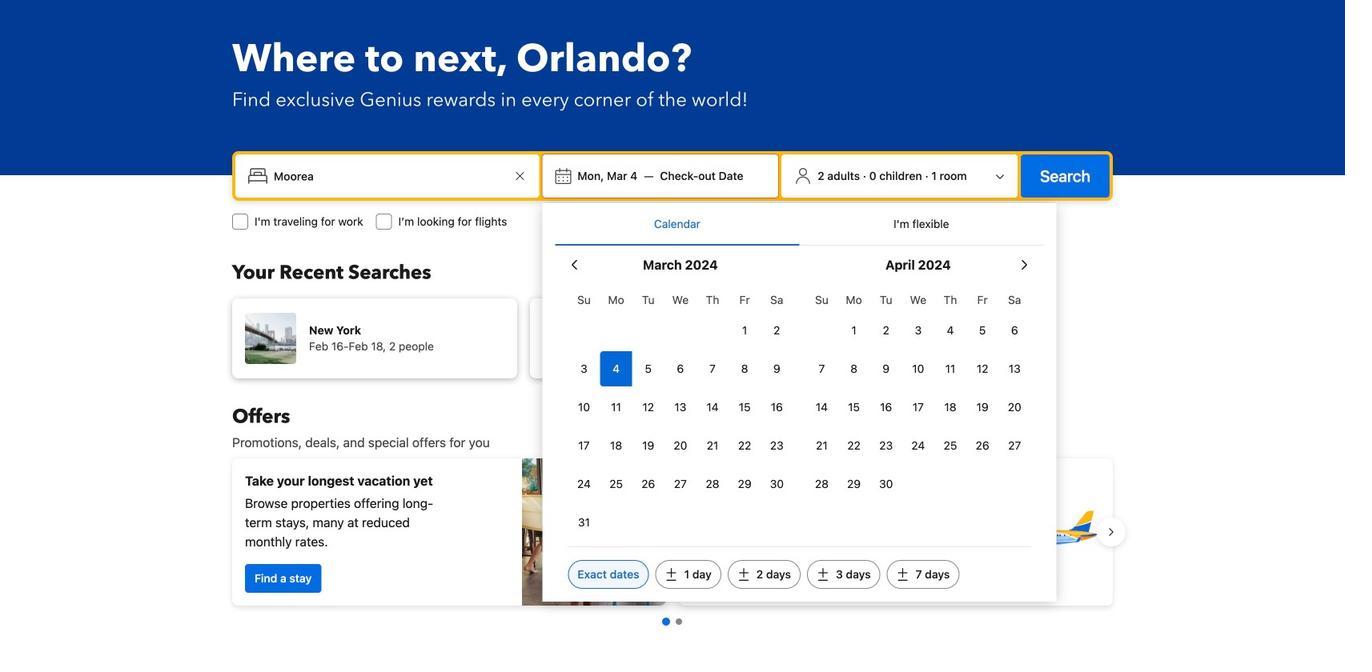 Task type: describe. For each thing, give the bounding box(es) containing it.
15 April 2024 checkbox
[[838, 390, 870, 425]]

23 March 2024 checkbox
[[761, 428, 793, 464]]

10 March 2024 checkbox
[[568, 390, 600, 425]]

23 April 2024 checkbox
[[870, 428, 902, 464]]

6 March 2024 checkbox
[[665, 352, 697, 387]]

29 March 2024 checkbox
[[729, 467, 761, 502]]

2 March 2024 checkbox
[[761, 313, 793, 348]]

25 April 2024 checkbox
[[935, 428, 967, 464]]

Where are you going? field
[[268, 162, 510, 191]]

1 March 2024 checkbox
[[729, 313, 761, 348]]

15 March 2024 checkbox
[[729, 390, 761, 425]]

20 March 2024 checkbox
[[665, 428, 697, 464]]

26 April 2024 checkbox
[[967, 428, 999, 464]]

30 March 2024 checkbox
[[761, 467, 793, 502]]

cell inside grid
[[600, 348, 632, 387]]

8 April 2024 checkbox
[[838, 352, 870, 387]]

4 March 2024 checkbox
[[600, 352, 632, 387]]

26 March 2024 checkbox
[[632, 467, 665, 502]]

21 April 2024 checkbox
[[806, 428, 838, 464]]

29 April 2024 checkbox
[[838, 467, 870, 502]]

1 grid from the left
[[568, 284, 793, 541]]

27 March 2024 checkbox
[[665, 467, 697, 502]]

4 April 2024 checkbox
[[935, 313, 967, 348]]

9 March 2024 checkbox
[[761, 352, 793, 387]]

8 March 2024 checkbox
[[729, 352, 761, 387]]

28 March 2024 checkbox
[[697, 467, 729, 502]]

24 April 2024 checkbox
[[902, 428, 935, 464]]

16 April 2024 checkbox
[[870, 390, 902, 425]]

9 April 2024 checkbox
[[870, 352, 902, 387]]

31 March 2024 checkbox
[[568, 505, 600, 541]]



Task type: locate. For each thing, give the bounding box(es) containing it.
28 April 2024 checkbox
[[806, 467, 838, 502]]

cell
[[600, 348, 632, 387]]

grid
[[568, 284, 793, 541], [806, 284, 1031, 502]]

18 April 2024 checkbox
[[935, 390, 967, 425]]

1 April 2024 checkbox
[[838, 313, 870, 348]]

2 grid from the left
[[806, 284, 1031, 502]]

12 March 2024 checkbox
[[632, 390, 665, 425]]

27 April 2024 checkbox
[[999, 428, 1031, 464]]

13 April 2024 checkbox
[[999, 352, 1031, 387]]

16 March 2024 checkbox
[[761, 390, 793, 425]]

14 April 2024 checkbox
[[806, 390, 838, 425]]

24 March 2024 checkbox
[[568, 467, 600, 502]]

2 April 2024 checkbox
[[870, 313, 902, 348]]

14 March 2024 checkbox
[[697, 390, 729, 425]]

11 March 2024 checkbox
[[600, 390, 632, 425]]

17 April 2024 checkbox
[[902, 390, 935, 425]]

7 March 2024 checkbox
[[697, 352, 729, 387]]

17 March 2024 checkbox
[[568, 428, 600, 464]]

6 April 2024 checkbox
[[999, 313, 1031, 348]]

30 April 2024 checkbox
[[870, 467, 902, 502]]

take your longest vacation yet image
[[522, 459, 666, 606]]

19 March 2024 checkbox
[[632, 428, 665, 464]]

13 March 2024 checkbox
[[665, 390, 697, 425]]

20 April 2024 checkbox
[[999, 390, 1031, 425]]

22 April 2024 checkbox
[[838, 428, 870, 464]]

7 April 2024 checkbox
[[806, 352, 838, 387]]

3 April 2024 checkbox
[[902, 313, 935, 348]]

tab list
[[555, 203, 1044, 247]]

5 March 2024 checkbox
[[632, 352, 665, 387]]

10 April 2024 checkbox
[[902, 352, 935, 387]]

3 March 2024 checkbox
[[568, 352, 600, 387]]

1 horizontal spatial grid
[[806, 284, 1031, 502]]

fly away to your dream vacation image
[[988, 477, 1100, 589]]

25 March 2024 checkbox
[[600, 467, 632, 502]]

0 horizontal spatial grid
[[568, 284, 793, 541]]

18 March 2024 checkbox
[[600, 428, 632, 464]]

5 April 2024 checkbox
[[967, 313, 999, 348]]

19 April 2024 checkbox
[[967, 390, 999, 425]]

progress bar
[[662, 618, 682, 626]]

12 April 2024 checkbox
[[967, 352, 999, 387]]

22 March 2024 checkbox
[[729, 428, 761, 464]]

region
[[219, 453, 1126, 613]]

11 April 2024 checkbox
[[935, 352, 967, 387]]

21 March 2024 checkbox
[[697, 428, 729, 464]]



Task type: vqa. For each thing, say whether or not it's contained in the screenshot.
The
no



